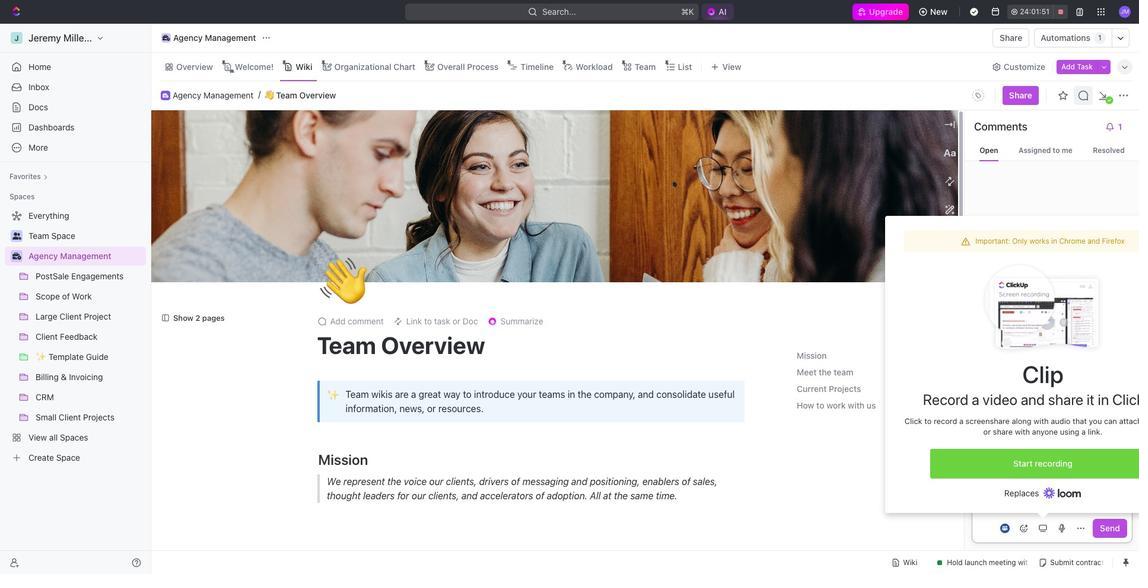 Task type: locate. For each thing, give the bounding box(es) containing it.
view inside "link"
[[28, 433, 47, 443]]

or down great
[[427, 404, 436, 415]]

to for click
[[925, 417, 932, 426]]

workload
[[576, 61, 613, 72]]

time.
[[656, 491, 678, 502]]

in right teams
[[568, 390, 576, 400]]

agency management up postsale engagements
[[28, 251, 111, 261]]

0 vertical spatial 1
[[1099, 33, 1102, 42]]

projects down crm link
[[83, 413, 115, 423]]

0 vertical spatial with
[[848, 401, 865, 411]]

welcome! link
[[233, 58, 274, 75]]

accelerators
[[480, 491, 533, 502]]

to left record at the right bottom of page
[[925, 417, 932, 426]]

tree containing everything
[[5, 207, 146, 468]]

postsale
[[36, 271, 69, 281]]

more button
[[5, 138, 146, 157]]

to for assigned
[[1054, 146, 1061, 155]]

comments
[[975, 121, 1028, 133]]

0 vertical spatial team
[[834, 368, 854, 378]]

projects inside tree
[[83, 413, 115, 423]]

1 horizontal spatial projects
[[829, 384, 862, 394]]

to right how
[[817, 401, 825, 411]]

team up information,
[[346, 390, 369, 400]]

clients, left drivers
[[446, 477, 477, 488]]

✨ left wikis
[[327, 389, 340, 401]]

0 horizontal spatial projects
[[83, 413, 115, 423]]

0 vertical spatial agency management link
[[159, 31, 259, 45]]

tree inside sidebar navigation
[[5, 207, 146, 468]]

0 horizontal spatial a
[[411, 390, 416, 400]]

0 horizontal spatial click
[[905, 417, 923, 426]]

our down voice
[[412, 491, 426, 502]]

space for create space
[[56, 453, 80, 463]]

1 vertical spatial spaces
[[60, 433, 88, 443]]

change cover button
[[700, 259, 768, 278]]

client down "large"
[[36, 332, 58, 342]]

agency management link down overview link
[[173, 90, 254, 101]]

show
[[173, 313, 194, 323]]

add left task
[[1062, 62, 1076, 71]]

24:01:51
[[1021, 7, 1050, 16]]

clip record a video and share it in click
[[924, 360, 1140, 408]]

new
[[931, 7, 948, 17]]

of down messaging
[[536, 491, 544, 502]]

wiki link
[[293, 58, 313, 75]]

our right voice
[[429, 477, 444, 488]]

0 horizontal spatial meet
[[318, 549, 351, 566]]

of up accelerators
[[511, 477, 520, 488]]

project
[[84, 312, 111, 322]]

1 horizontal spatial view
[[723, 61, 742, 72]]

0 horizontal spatial or
[[427, 404, 436, 415]]

only
[[1013, 237, 1028, 245]]

1 horizontal spatial click
[[1113, 391, 1140, 408]]

0 horizontal spatial business time image
[[12, 253, 21, 260]]

docs link
[[5, 98, 146, 117]]

1 vertical spatial agency management
[[173, 90, 254, 100]]

business time image
[[163, 35, 170, 41]]

1 horizontal spatial spaces
[[60, 433, 88, 443]]

✨ up billing
[[36, 352, 46, 362]]

in right it
[[1099, 391, 1110, 408]]

✨ for ✨ template guide
[[36, 352, 46, 362]]

team for team wikis are a great way to introduce your teams in the company, and consolidate useful information, news, or resources.
[[346, 390, 369, 400]]

1 horizontal spatial 1
[[1119, 122, 1123, 132]]

agency management up overview link
[[173, 33, 256, 43]]

1 vertical spatial projects
[[83, 413, 115, 423]]

agency management link up overview link
[[159, 31, 259, 45]]

client
[[60, 312, 82, 322], [36, 332, 58, 342], [59, 413, 81, 423]]

team inside 'team wikis are a great way to introduce your teams in the company, and consolidate useful information, news, or resources.'
[[346, 390, 369, 400]]

add task button
[[1057, 60, 1098, 74]]

jm button
[[1116, 2, 1135, 21]]

with left us
[[848, 401, 865, 411]]

click left record at the right bottom of page
[[905, 417, 923, 426]]

small client projects link
[[36, 408, 144, 427]]

1 horizontal spatial a
[[960, 417, 964, 426]]

0 vertical spatial add
[[1062, 62, 1076, 71]]

pages
[[202, 313, 225, 323]]

scope
[[36, 291, 60, 302]]

in right works
[[1052, 237, 1058, 245]]

along
[[1012, 417, 1032, 426]]

team right user group image at the left of page
[[28, 231, 49, 241]]

to left the me
[[1054, 146, 1061, 155]]

0 horizontal spatial view
[[28, 433, 47, 443]]

1 vertical spatial business time image
[[12, 253, 21, 260]]

me
[[1063, 146, 1073, 155]]

and left firefox
[[1088, 237, 1101, 245]]

a right are
[[411, 390, 416, 400]]

mission up "current"
[[797, 351, 827, 361]]

mission up the we
[[318, 452, 368, 469]]

of inside tree
[[62, 291, 70, 302]]

client up client feedback
[[60, 312, 82, 322]]

team left 'list' link
[[635, 61, 656, 72]]

0 vertical spatial click
[[1113, 391, 1140, 408]]

no
[[1004, 216, 1014, 225]]

spaces down favorites on the left of page
[[9, 192, 35, 201]]

1 vertical spatial team
[[379, 549, 411, 566]]

we represent the voice our clients, drivers of messaging and positioning, enablers of sales, thought leaders for our clients, and accelerators of adoption. all at the same time.
[[327, 477, 720, 502]]

team down add comment
[[317, 331, 376, 359]]

0 vertical spatial meet
[[797, 368, 817, 378]]

share up 'customize' button
[[1000, 33, 1023, 43]]

1 vertical spatial management
[[204, 90, 254, 100]]

view all spaces link
[[5, 429, 144, 448]]

list link
[[676, 58, 692, 75]]

business time image down user group image at the left of page
[[12, 253, 21, 260]]

add for add comment
[[330, 317, 346, 327]]

management down team space link
[[60, 251, 111, 261]]

to right the link
[[425, 317, 432, 327]]

0 vertical spatial client
[[60, 312, 82, 322]]

large client project
[[36, 312, 111, 322]]

management up welcome! link
[[205, 33, 256, 43]]

view left 'all'
[[28, 433, 47, 443]]

to
[[1054, 146, 1061, 155], [425, 317, 432, 327], [463, 390, 472, 400], [817, 401, 825, 411], [925, 417, 932, 426]]

1 horizontal spatial add
[[1062, 62, 1076, 71]]

click inside clip record a video and share it in click
[[1113, 391, 1140, 408]]

agency management link down team space link
[[28, 247, 144, 266]]

and inside 'team wikis are a great way to introduce your teams in the company, and consolidate useful information, news, or resources.'
[[638, 390, 654, 400]]

organizational chart link
[[332, 58, 416, 75]]

the inside 'team wikis are a great way to introduce your teams in the company, and consolidate useful information, news, or resources.'
[[578, 390, 592, 400]]

clip
[[1023, 360, 1064, 388]]

1 up resolved
[[1119, 122, 1123, 132]]

team space link
[[28, 227, 144, 246]]

a left video
[[972, 391, 980, 408]]

reposition button
[[643, 259, 700, 278]]

1 vertical spatial share
[[1010, 90, 1033, 100]]

2 horizontal spatial overview
[[381, 331, 485, 359]]

chart
[[394, 61, 416, 72]]

of left work
[[62, 291, 70, 302]]

create space
[[28, 453, 80, 463]]

24:01:51 button
[[1008, 5, 1069, 19]]

show 2 pages
[[173, 313, 225, 323]]

0 horizontal spatial 1
[[1099, 33, 1102, 42]]

✨ template guide
[[36, 352, 109, 362]]

1 vertical spatial add
[[330, 317, 346, 327]]

docs
[[28, 102, 48, 112]]

1 vertical spatial with
[[1034, 417, 1049, 426]]

agency management link for right business time icon
[[173, 90, 254, 101]]

to right way
[[463, 390, 472, 400]]

process
[[467, 61, 499, 72]]

add
[[1062, 62, 1076, 71], [330, 317, 346, 327]]

to for link
[[425, 317, 432, 327]]

2 vertical spatial agency
[[28, 251, 58, 261]]

way
[[444, 390, 461, 400]]

1 vertical spatial space
[[56, 453, 80, 463]]

or inside dropdown button
[[453, 317, 461, 327]]

in inside clip record a video and share it in click
[[1099, 391, 1110, 408]]

1 vertical spatial agency
[[173, 90, 201, 100]]

team for team overview
[[317, 331, 376, 359]]

1 vertical spatial meet the team
[[318, 549, 411, 566]]

1 vertical spatial meet
[[318, 549, 351, 566]]

2 vertical spatial management
[[60, 251, 111, 261]]

add comment
[[330, 317, 384, 327]]

overview down wiki
[[300, 90, 336, 100]]

agency management down overview link
[[173, 90, 254, 100]]

view right list
[[723, 61, 742, 72]]

add inside button
[[1062, 62, 1076, 71]]

or left doc
[[453, 317, 461, 327]]

or inside 'team wikis are a great way to introduce your teams in the company, and consolidate useful information, news, or resources.'
[[427, 404, 436, 415]]

how to work with us
[[797, 401, 877, 411]]

overall
[[438, 61, 465, 72]]

client for small
[[59, 413, 81, 423]]

page!
[[1082, 216, 1102, 225]]

inbox
[[28, 82, 49, 92]]

business time image down business time image
[[163, 93, 169, 98]]

a inside 'team wikis are a great way to introduce your teams in the company, and consolidate useful information, news, or resources.'
[[411, 390, 416, 400]]

mission
[[797, 351, 827, 361], [318, 452, 368, 469]]

send button
[[1094, 519, 1128, 538]]

1 right automations
[[1099, 33, 1102, 42]]

1 vertical spatial overview
[[300, 90, 336, 100]]

✨ for ✨
[[327, 389, 340, 401]]

agency down team space
[[28, 251, 58, 261]]

and up "along"
[[1021, 391, 1046, 408]]

0 horizontal spatial our
[[412, 491, 426, 502]]

0 horizontal spatial team
[[379, 549, 411, 566]]

doc
[[463, 317, 478, 327]]

1 vertical spatial 👋
[[320, 254, 367, 310]]

a for screenshare
[[960, 417, 964, 426]]

great
[[419, 390, 441, 400]]

team
[[834, 368, 854, 378], [379, 549, 411, 566]]

billing & invoicing link
[[36, 368, 144, 387]]

2 vertical spatial agency management link
[[28, 247, 144, 266]]

click
[[1113, 391, 1140, 408], [905, 417, 923, 426]]

team for team
[[635, 61, 656, 72]]

workspace
[[98, 33, 147, 43]]

timeline link
[[518, 58, 554, 75]]

1 vertical spatial 1
[[1119, 122, 1123, 132]]

click up attach at the bottom of the page
[[1113, 391, 1140, 408]]

agency right business time image
[[173, 33, 203, 43]]

team inside tree
[[28, 231, 49, 241]]

0 vertical spatial ✨
[[36, 352, 46, 362]]

create
[[28, 453, 54, 463]]

1 horizontal spatial our
[[429, 477, 444, 488]]

0 vertical spatial view
[[723, 61, 742, 72]]

0 vertical spatial space
[[51, 231, 75, 241]]

in inside 'team wikis are a great way to introduce your teams in the company, and consolidate useful information, news, or resources.'
[[568, 390, 576, 400]]

1 vertical spatial ✨
[[327, 389, 340, 401]]

add left comment
[[330, 317, 346, 327]]

projects up how to work with us
[[829, 384, 862, 394]]

overview down link to task or doc dropdown button
[[381, 331, 485, 359]]

👋 up add comment
[[320, 254, 367, 310]]

1 horizontal spatial with
[[1034, 417, 1049, 426]]

space down everything link
[[51, 231, 75, 241]]

with inside click to record a screenshare along with audio that you can attach
[[1034, 417, 1049, 426]]

our
[[429, 477, 444, 488], [412, 491, 426, 502]]

0 vertical spatial business time image
[[163, 93, 169, 98]]

clients, right the for at the left bottom
[[428, 491, 459, 502]]

view inside button
[[723, 61, 742, 72]]

share down 'customize' button
[[1010, 90, 1033, 100]]

spaces down small client projects
[[60, 433, 88, 443]]

space down view all spaces "link"
[[56, 453, 80, 463]]

0 vertical spatial mission
[[797, 351, 827, 361]]

record
[[934, 417, 958, 426]]

1 horizontal spatial or
[[453, 317, 461, 327]]

1 horizontal spatial meet the team
[[797, 368, 854, 378]]

to inside dropdown button
[[425, 317, 432, 327]]

overview left welcome! link
[[176, 61, 213, 72]]

0 vertical spatial share
[[1000, 33, 1023, 43]]

0 vertical spatial our
[[429, 477, 444, 488]]

no comments on this page!
[[1004, 216, 1102, 225]]

share
[[1049, 391, 1084, 408]]

1 vertical spatial client
[[36, 332, 58, 342]]

0 horizontal spatial overview
[[176, 61, 213, 72]]

1 horizontal spatial 👋
[[320, 254, 367, 310]]

with left audio
[[1034, 417, 1049, 426]]

2 horizontal spatial in
[[1099, 391, 1110, 408]]

summarize button
[[483, 314, 548, 330]]

2 vertical spatial client
[[59, 413, 81, 423]]

spaces
[[9, 192, 35, 201], [60, 433, 88, 443]]

1 vertical spatial view
[[28, 433, 47, 443]]

0 horizontal spatial spaces
[[9, 192, 35, 201]]

agency inside tree
[[28, 251, 58, 261]]

business time image
[[163, 93, 169, 98], [12, 253, 21, 260]]

0 vertical spatial 👋
[[265, 91, 274, 100]]

✨ inside sidebar navigation
[[36, 352, 46, 362]]

tree
[[5, 207, 146, 468]]

overall process
[[438, 61, 499, 72]]

2 horizontal spatial a
[[972, 391, 980, 408]]

voice
[[404, 477, 427, 488]]

all
[[590, 491, 601, 502]]

management inside sidebar navigation
[[60, 251, 111, 261]]

agency management inside tree
[[28, 251, 111, 261]]

organizational
[[335, 61, 392, 72]]

👋 down welcome! in the top left of the page
[[265, 91, 274, 100]]

2 vertical spatial overview
[[381, 331, 485, 359]]

and right company,
[[638, 390, 654, 400]]

client up view all spaces "link"
[[59, 413, 81, 423]]

0 vertical spatial clients,
[[446, 477, 477, 488]]

1 vertical spatial mission
[[318, 452, 368, 469]]

us
[[867, 401, 877, 411]]

cover
[[739, 263, 761, 273]]

1 vertical spatial agency management link
[[173, 90, 254, 101]]

1 horizontal spatial team
[[834, 368, 854, 378]]

a inside click to record a screenshare along with audio that you can attach
[[960, 417, 964, 426]]

1 horizontal spatial ✨
[[327, 389, 340, 401]]

to inside click to record a screenshare along with audio that you can attach
[[925, 417, 932, 426]]

👋 for 👋 team overview
[[265, 91, 274, 100]]

space inside "link"
[[56, 453, 80, 463]]

0 horizontal spatial add
[[330, 317, 346, 327]]

1 vertical spatial clients,
[[428, 491, 459, 502]]

and left accelerators
[[462, 491, 478, 502]]

search...
[[543, 7, 577, 17]]

0 horizontal spatial with
[[848, 401, 865, 411]]

work
[[72, 291, 92, 302]]

agency management
[[173, 33, 256, 43], [173, 90, 254, 100], [28, 251, 111, 261]]

jeremy miller's workspace
[[28, 33, 147, 43]]

0 horizontal spatial in
[[568, 390, 576, 400]]

management down welcome! link
[[204, 90, 254, 100]]

1 vertical spatial or
[[427, 404, 436, 415]]

a right record at the right bottom of page
[[960, 417, 964, 426]]

recording
[[1036, 459, 1073, 469]]

agency down overview link
[[173, 90, 201, 100]]

👋 inside 👋 team overview
[[265, 91, 274, 100]]

sales,
[[693, 477, 718, 488]]

0 horizontal spatial 👋
[[265, 91, 274, 100]]

and inside clip record a video and share it in click
[[1021, 391, 1046, 408]]

view
[[723, 61, 742, 72], [28, 433, 47, 443]]

home
[[28, 62, 51, 72]]

1 vertical spatial click
[[905, 417, 923, 426]]

2 vertical spatial agency management
[[28, 251, 111, 261]]

0 vertical spatial or
[[453, 317, 461, 327]]

0 horizontal spatial ✨
[[36, 352, 46, 362]]



Task type: describe. For each thing, give the bounding box(es) containing it.
agency for right business time icon
[[173, 90, 201, 100]]

template
[[49, 352, 84, 362]]

attach
[[1120, 417, 1140, 426]]

how
[[797, 401, 815, 411]]

0 vertical spatial agency management
[[173, 33, 256, 43]]

team down wiki link
[[276, 90, 297, 100]]

billing
[[36, 372, 59, 382]]

0 vertical spatial overview
[[176, 61, 213, 72]]

new button
[[914, 2, 955, 21]]

1 inside 1 dropdown button
[[1119, 122, 1123, 132]]

everything link
[[5, 207, 144, 226]]

1 horizontal spatial in
[[1052, 237, 1058, 245]]

all
[[49, 433, 58, 443]]

jeremy
[[28, 33, 61, 43]]

👋 for 👋
[[320, 254, 367, 310]]

click inside click to record a screenshare along with audio that you can attach
[[905, 417, 923, 426]]

important: only works in chrome and firefox
[[976, 237, 1125, 245]]

client feedback link
[[36, 328, 144, 347]]

and up adoption.
[[571, 477, 587, 488]]

crm link
[[36, 388, 144, 407]]

record
[[924, 391, 969, 408]]

information,
[[346, 404, 397, 415]]

customize button
[[989, 58, 1050, 75]]

sidebar navigation
[[0, 24, 154, 575]]

ai button
[[702, 4, 734, 20]]

1 horizontal spatial business time image
[[163, 93, 169, 98]]

current projects
[[797, 384, 862, 394]]

resolved
[[1094, 146, 1125, 155]]

1 horizontal spatial mission
[[797, 351, 827, 361]]

useful
[[709, 390, 735, 400]]

spaces inside "link"
[[60, 433, 88, 443]]

to inside 'team wikis are a great way to introduce your teams in the company, and consolidate useful information, news, or resources.'
[[463, 390, 472, 400]]

represent
[[343, 477, 385, 488]]

2
[[196, 313, 200, 323]]

customize
[[1004, 61, 1046, 72]]

engagements
[[71, 271, 124, 281]]

it
[[1087, 391, 1095, 408]]

adoption.
[[547, 491, 588, 502]]

comments
[[1016, 216, 1053, 225]]

assigned
[[1019, 146, 1052, 155]]

view all spaces
[[28, 433, 88, 443]]

0 vertical spatial agency
[[173, 33, 203, 43]]

business time image inside sidebar navigation
[[12, 253, 21, 260]]

view for view all spaces
[[28, 433, 47, 443]]

j
[[14, 34, 19, 42]]

teams
[[539, 390, 566, 400]]

task
[[434, 317, 451, 327]]

team link
[[633, 58, 656, 75]]

overview link
[[174, 58, 213, 75]]

of left sales,
[[682, 477, 691, 488]]

space for team space
[[51, 231, 75, 241]]

dashboards
[[28, 122, 75, 132]]

consolidate
[[657, 390, 707, 400]]

0 horizontal spatial mission
[[318, 452, 368, 469]]

add for add task
[[1062, 62, 1076, 71]]

start recording
[[1014, 459, 1073, 469]]

positioning,
[[590, 477, 640, 488]]

team for team space
[[28, 231, 49, 241]]

are
[[395, 390, 409, 400]]

on
[[1056, 216, 1065, 225]]

this
[[1067, 216, 1080, 225]]

0 vertical spatial spaces
[[9, 192, 35, 201]]

dashboards link
[[5, 118, 146, 137]]

large client project link
[[36, 308, 144, 327]]

change cover button
[[700, 259, 768, 278]]

more
[[28, 142, 48, 153]]

1 button
[[1101, 118, 1131, 137]]

1 horizontal spatial meet
[[797, 368, 817, 378]]

firefox
[[1103, 237, 1125, 245]]

share button
[[993, 28, 1030, 47]]

1 vertical spatial our
[[412, 491, 426, 502]]

thought
[[327, 491, 361, 502]]

audio
[[1051, 417, 1071, 426]]

timeline
[[521, 61, 554, 72]]

client for large
[[60, 312, 82, 322]]

0 vertical spatial meet the team
[[797, 368, 854, 378]]

agency management for right business time icon
[[173, 90, 254, 100]]

a for great
[[411, 390, 416, 400]]

large
[[36, 312, 57, 322]]

reposition
[[651, 263, 692, 273]]

enablers
[[643, 477, 679, 488]]

agency management for business time icon inside the sidebar navigation
[[28, 251, 111, 261]]

view for view
[[723, 61, 742, 72]]

dropdown menu image
[[969, 86, 988, 105]]

favorites
[[9, 172, 41, 181]]

postsale engagements link
[[36, 267, 144, 286]]

share inside button
[[1000, 33, 1023, 43]]

jeremy miller's workspace, , element
[[11, 32, 23, 44]]

list
[[678, 61, 692, 72]]

0 horizontal spatial meet the team
[[318, 549, 411, 566]]

agency management link for business time icon inside the sidebar navigation
[[28, 247, 144, 266]]

drivers
[[479, 477, 509, 488]]

everything
[[28, 211, 69, 221]]

leaders
[[363, 491, 395, 502]]

0 vertical spatial projects
[[829, 384, 862, 394]]

workload link
[[574, 58, 613, 75]]

link to task or doc button
[[389, 314, 483, 330]]

summarize
[[501, 317, 544, 327]]

view button
[[707, 58, 746, 75]]

organizational chart
[[335, 61, 416, 72]]

favorites button
[[5, 170, 53, 184]]

0 vertical spatial management
[[205, 33, 256, 43]]

send
[[1101, 524, 1121, 534]]

change cover
[[707, 263, 761, 273]]

start recording button
[[931, 450, 1140, 479]]

user group image
[[12, 233, 21, 240]]

1 horizontal spatial overview
[[300, 90, 336, 100]]

to for how
[[817, 401, 825, 411]]

company,
[[594, 390, 636, 400]]

agency for business time icon inside the sidebar navigation
[[28, 251, 58, 261]]

view button
[[707, 53, 746, 81]]

small client projects
[[36, 413, 115, 423]]

a inside clip record a video and share it in click
[[972, 391, 980, 408]]

create space link
[[5, 449, 144, 468]]

crm
[[36, 392, 54, 403]]

link to task or doc
[[406, 317, 478, 327]]

same
[[630, 491, 654, 502]]

task
[[1078, 62, 1094, 71]]



Task type: vqa. For each thing, say whether or not it's contained in the screenshot.
the leftmost ClickBot
no



